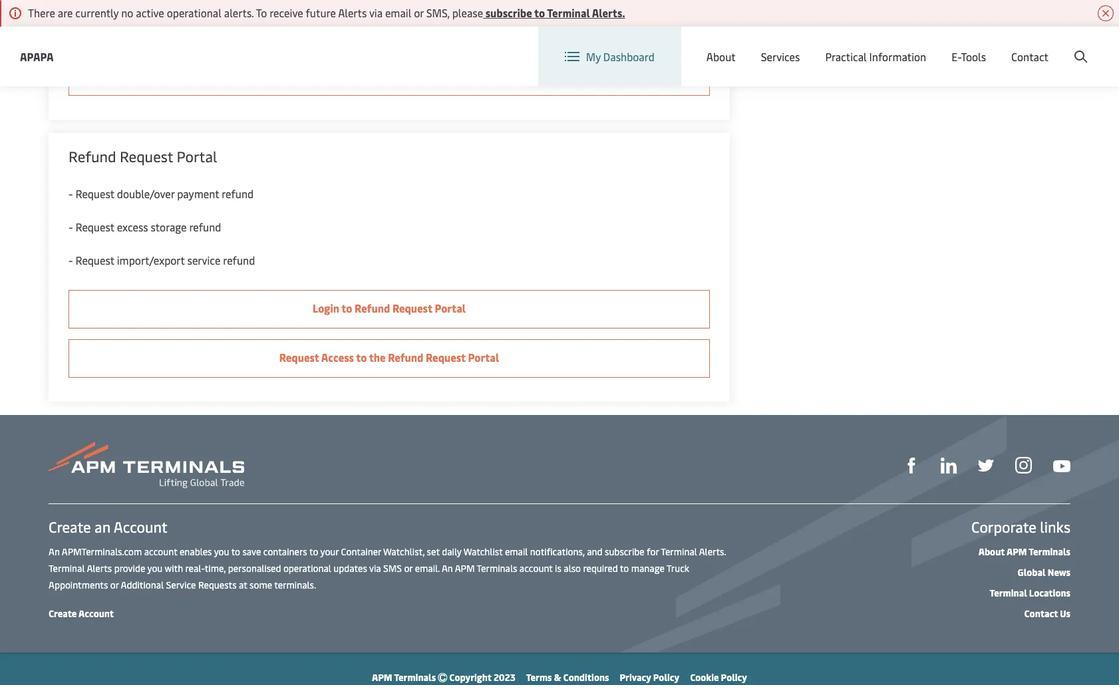 Task type: describe. For each thing, give the bounding box(es) containing it.
cookie
[[690, 671, 719, 684]]

request access to the refund request portal link
[[69, 339, 710, 378]]

youtube image
[[1053, 460, 1071, 472]]

refund for - request excess storage refund
[[189, 220, 221, 234]]

set
[[427, 546, 440, 558]]

e-tools button
[[952, 27, 986, 87]]

about apm terminals link
[[979, 546, 1071, 558]]

0 vertical spatial account
[[1055, 39, 1094, 54]]

- for - request excess storage refund
[[69, 220, 73, 234]]

privacy policy
[[620, 671, 679, 684]]

excess
[[117, 220, 148, 234]]

links
[[1040, 517, 1071, 537]]

global for global news
[[1018, 566, 1046, 579]]

updates
[[334, 562, 367, 575]]

there
[[28, 5, 55, 20]]

contact for contact us
[[1024, 608, 1058, 620]]

payment
[[177, 186, 219, 201]]

services
[[761, 49, 800, 64]]

required
[[583, 562, 618, 575]]

terminals inside an apmterminals.com account enables you to save containers to your container watchlist, set daily watchlist email notifications, and subscribe for terminal alerts. terminal alerts provide you with real-time, personalised operational updates via sms or email. an apm terminals account is also required to manage truck appointments or additional service requests at some terminals.
[[477, 562, 517, 575]]

2 horizontal spatial or
[[414, 5, 424, 20]]

refund inside 'link'
[[388, 350, 424, 365]]

global news
[[1018, 566, 1071, 579]]

- request excess storage refund
[[69, 220, 221, 234]]

0 vertical spatial subscribe
[[486, 5, 532, 20]]

location
[[779, 39, 820, 53]]

&
[[554, 671, 561, 684]]

terminals.
[[274, 579, 316, 592]]

future
[[306, 5, 336, 20]]

- for - request double/over payment refund
[[69, 186, 73, 201]]

watchlist,
[[383, 546, 425, 558]]

copyright
[[449, 671, 492, 684]]

cookie policy link
[[690, 671, 747, 684]]

global for global menu
[[863, 39, 893, 54]]

twitter image
[[978, 458, 994, 474]]

terms & conditions link
[[526, 671, 609, 684]]

import/export
[[117, 253, 185, 267]]

1 vertical spatial account
[[114, 517, 168, 537]]

currently
[[75, 5, 119, 20]]

terminal up the truck
[[661, 546, 697, 558]]

requests
[[198, 579, 237, 592]]

0 vertical spatial refund
[[69, 146, 116, 166]]

contact for contact
[[1011, 49, 1049, 64]]

about for about
[[707, 49, 736, 64]]

2 vertical spatial or
[[110, 579, 119, 592]]

portal inside 'link'
[[468, 350, 499, 365]]

1 vertical spatial you
[[147, 562, 163, 575]]

about apm terminals
[[979, 546, 1071, 558]]

linkedin__x28_alt_x29__3_ link
[[941, 456, 957, 474]]

refund for - request import/export service refund
[[223, 253, 255, 267]]

instagram link
[[1015, 456, 1032, 474]]

access
[[321, 350, 354, 365]]

and
[[587, 546, 603, 558]]

privacy
[[620, 671, 651, 684]]

apmterminals.com
[[62, 546, 142, 558]]

service
[[187, 253, 221, 267]]

close alert image
[[1098, 5, 1114, 21]]

manage
[[631, 562, 665, 575]]

terms & conditions
[[526, 671, 609, 684]]

refund for - request double/over payment refund
[[222, 186, 254, 201]]

my dashboard button
[[565, 27, 655, 87]]

via inside an apmterminals.com account enables you to save containers to your container watchlist, set daily watchlist email notifications, and subscribe for terminal alerts. terminal alerts provide you with real-time, personalised operational updates via sms or email. an apm terminals account is also required to manage truck appointments or additional service requests at some terminals.
[[369, 562, 381, 575]]

terminal locations link
[[990, 587, 1071, 600]]

double/over
[[117, 186, 174, 201]]

- request double/over payment refund
[[69, 186, 254, 201]]

your
[[320, 546, 339, 558]]

ⓒ
[[438, 671, 447, 684]]

no
[[121, 5, 133, 20]]

apapa
[[20, 49, 54, 64]]

request access to the refund request portal
[[279, 350, 499, 365]]

watchlist
[[464, 546, 503, 558]]

sms
[[383, 562, 402, 575]]

enables
[[180, 546, 212, 558]]

for
[[647, 546, 659, 558]]

menu
[[896, 39, 923, 54]]

my
[[586, 49, 601, 64]]

sms,
[[426, 5, 450, 20]]

you tube link
[[1053, 457, 1071, 473]]

about for about apm terminals
[[979, 546, 1005, 558]]

create for create an account
[[49, 517, 91, 537]]

create for create account
[[49, 608, 77, 620]]

1 vertical spatial refund
[[355, 301, 390, 315]]

email.
[[415, 562, 440, 575]]

us
[[1060, 608, 1071, 620]]

notifications,
[[530, 546, 585, 558]]

global news link
[[1018, 566, 1071, 579]]

personalised
[[228, 562, 281, 575]]

with
[[165, 562, 183, 575]]

contact us link
[[1024, 608, 1071, 620]]

about button
[[707, 27, 736, 87]]

switch location button
[[723, 39, 820, 53]]

containers
[[263, 546, 307, 558]]

policy for privacy policy
[[653, 671, 679, 684]]

operational inside an apmterminals.com account enables you to save containers to your container watchlist, set daily watchlist email notifications, and subscribe for terminal alerts. terminal alerts provide you with real-time, personalised operational updates via sms or email. an apm terminals account is also required to manage truck appointments or additional service requests at some terminals.
[[283, 562, 331, 575]]

e-tools
[[952, 49, 986, 64]]

privacy policy link
[[620, 671, 679, 684]]

0 horizontal spatial an
[[49, 546, 60, 558]]

0 horizontal spatial email
[[385, 5, 411, 20]]

1 horizontal spatial or
[[404, 562, 413, 575]]

at
[[239, 579, 247, 592]]

refund request portal
[[69, 146, 217, 166]]

facebook image
[[904, 458, 920, 474]]

0 horizontal spatial alerts.
[[592, 5, 625, 20]]

there are currently no active operational alerts. to receive future alerts via email or sms, please subscribe to terminal alerts.
[[28, 5, 625, 20]]

time,
[[205, 562, 226, 575]]

instagram image
[[1015, 457, 1032, 474]]

login to refund request portal
[[313, 301, 466, 315]]



Task type: locate. For each thing, give the bounding box(es) containing it.
1 vertical spatial email
[[505, 546, 528, 558]]

2 horizontal spatial terminals
[[1029, 546, 1071, 558]]

create account link
[[49, 608, 114, 620]]

switch
[[745, 39, 776, 53]]

email inside an apmterminals.com account enables you to save containers to your container watchlist, set daily watchlist email notifications, and subscribe for terminal alerts. terminal alerts provide you with real-time, personalised operational updates via sms or email. an apm terminals account is also required to manage truck appointments or additional service requests at some terminals.
[[505, 546, 528, 558]]

service
[[166, 579, 196, 592]]

0 vertical spatial operational
[[167, 5, 222, 20]]

1 vertical spatial contact
[[1024, 608, 1058, 620]]

apm terminals ⓒ copyright 2023
[[372, 671, 516, 684]]

policy right cookie
[[721, 671, 747, 684]]

1 vertical spatial alerts
[[87, 562, 112, 575]]

2 horizontal spatial apm
[[1007, 546, 1027, 558]]

policy right privacy
[[653, 671, 679, 684]]

terminal
[[547, 5, 590, 20], [661, 546, 697, 558], [49, 562, 85, 575], [990, 587, 1027, 600]]

my dashboard
[[586, 49, 655, 64]]

additional
[[121, 579, 164, 592]]

0 vertical spatial create
[[1022, 39, 1052, 54]]

1 vertical spatial login
[[313, 301, 339, 315]]

1 horizontal spatial terminals
[[477, 562, 517, 575]]

2 vertical spatial terminals
[[394, 671, 436, 684]]

1 horizontal spatial email
[[505, 546, 528, 558]]

or
[[414, 5, 424, 20], [404, 562, 413, 575], [110, 579, 119, 592]]

1 horizontal spatial operational
[[283, 562, 331, 575]]

2 vertical spatial -
[[69, 253, 73, 267]]

terms
[[526, 671, 552, 684]]

0 vertical spatial an
[[49, 546, 60, 558]]

login
[[986, 39, 1012, 54], [313, 301, 339, 315]]

1 vertical spatial global
[[1018, 566, 1046, 579]]

alerts. up my dashboard dropdown button
[[592, 5, 625, 20]]

1 vertical spatial or
[[404, 562, 413, 575]]

account down appointments
[[79, 608, 114, 620]]

corporate links
[[971, 517, 1071, 537]]

1 horizontal spatial apm
[[455, 562, 475, 575]]

1 vertical spatial refund
[[189, 220, 221, 234]]

operational right active
[[167, 5, 222, 20]]

contact button
[[1011, 27, 1049, 87]]

daily
[[442, 546, 461, 558]]

about left switch
[[707, 49, 736, 64]]

1 vertical spatial apm
[[455, 562, 475, 575]]

refund right service
[[223, 253, 255, 267]]

apm down daily
[[455, 562, 475, 575]]

policy
[[653, 671, 679, 684], [721, 671, 747, 684]]

appointments
[[49, 579, 108, 592]]

0 vertical spatial or
[[414, 5, 424, 20]]

terminals up global news
[[1029, 546, 1071, 558]]

account right an
[[114, 517, 168, 537]]

terminal up appointments
[[49, 562, 85, 575]]

alerts
[[338, 5, 367, 20], [87, 562, 112, 575]]

0 vertical spatial alerts
[[338, 5, 367, 20]]

an up appointments
[[49, 546, 60, 558]]

subscribe to terminal alerts. link
[[483, 5, 625, 20]]

apapa link
[[20, 48, 54, 65]]

fill 44 link
[[978, 456, 994, 474]]

alerts. inside an apmterminals.com account enables you to save containers to your container watchlist, set daily watchlist email notifications, and subscribe for terminal alerts. terminal alerts provide you with real-time, personalised operational updates via sms or email. an apm terminals account is also required to manage truck appointments or additional service requests at some terminals.
[[699, 546, 726, 558]]

0 vertical spatial about
[[707, 49, 736, 64]]

contact down locations
[[1024, 608, 1058, 620]]

refund up service
[[189, 220, 221, 234]]

policy for cookie policy
[[721, 671, 747, 684]]

or right sms
[[404, 562, 413, 575]]

create down appointments
[[49, 608, 77, 620]]

0 vertical spatial account
[[144, 546, 177, 558]]

0 horizontal spatial operational
[[167, 5, 222, 20]]

apm down corporate links
[[1007, 546, 1027, 558]]

1 horizontal spatial account
[[520, 562, 553, 575]]

an apmterminals.com account enables you to save containers to your container watchlist, set daily watchlist email notifications, and subscribe for terminal alerts. terminal alerts provide you with real-time, personalised operational updates via sms or email. an apm terminals account is also required to manage truck appointments or additional service requests at some terminals.
[[49, 546, 726, 592]]

1 vertical spatial terminals
[[477, 562, 517, 575]]

locations
[[1029, 587, 1071, 600]]

account right contact dropdown button
[[1055, 39, 1094, 54]]

apmt footer logo image
[[49, 442, 244, 488]]

alerts.
[[224, 5, 254, 20]]

2 vertical spatial refund
[[223, 253, 255, 267]]

1 vertical spatial about
[[979, 546, 1005, 558]]

practical information button
[[825, 27, 926, 87]]

subscribe inside an apmterminals.com account enables you to save containers to your container watchlist, set daily watchlist email notifications, and subscribe for terminal alerts. terminal alerts provide you with real-time, personalised operational updates via sms or email. an apm terminals account is also required to manage truck appointments or additional service requests at some terminals.
[[605, 546, 645, 558]]

truck
[[667, 562, 689, 575]]

alerts. right for
[[699, 546, 726, 558]]

refund
[[69, 146, 116, 166], [355, 301, 390, 315], [388, 350, 424, 365]]

0 horizontal spatial policy
[[653, 671, 679, 684]]

apm
[[1007, 546, 1027, 558], [455, 562, 475, 575], [372, 671, 392, 684]]

an
[[95, 517, 110, 537]]

some
[[250, 579, 272, 592]]

via right 'future'
[[369, 5, 383, 20]]

create account
[[49, 608, 114, 620]]

via left sms
[[369, 562, 381, 575]]

0 horizontal spatial account
[[144, 546, 177, 558]]

1 horizontal spatial alerts
[[338, 5, 367, 20]]

an
[[49, 546, 60, 558], [442, 562, 453, 575]]

email left the sms,
[[385, 5, 411, 20]]

2 via from the top
[[369, 562, 381, 575]]

alerts down apmterminals.com
[[87, 562, 112, 575]]

1 horizontal spatial global
[[1018, 566, 1046, 579]]

or left the sms,
[[414, 5, 424, 20]]

1 horizontal spatial policy
[[721, 671, 747, 684]]

linkedin image
[[941, 458, 957, 474]]

0 horizontal spatial login
[[313, 301, 339, 315]]

1 horizontal spatial portal
[[435, 301, 466, 315]]

0 vertical spatial portal
[[177, 146, 217, 166]]

login left / on the top right of page
[[986, 39, 1012, 54]]

0 horizontal spatial terminals
[[394, 671, 436, 684]]

refund right the payment
[[222, 186, 254, 201]]

/
[[1015, 39, 1019, 54]]

global inside button
[[863, 39, 893, 54]]

2 policy from the left
[[721, 671, 747, 684]]

- for - request import/export service refund
[[69, 253, 73, 267]]

0 vertical spatial -
[[69, 186, 73, 201]]

0 horizontal spatial global
[[863, 39, 893, 54]]

global menu button
[[833, 26, 936, 66]]

active
[[136, 5, 164, 20]]

0 vertical spatial email
[[385, 5, 411, 20]]

2 horizontal spatial portal
[[468, 350, 499, 365]]

2 vertical spatial apm
[[372, 671, 392, 684]]

operational up terminals.
[[283, 562, 331, 575]]

login to refund request portal link
[[69, 290, 710, 329]]

storage
[[151, 220, 187, 234]]

account
[[144, 546, 177, 558], [520, 562, 553, 575]]

0 horizontal spatial subscribe
[[486, 5, 532, 20]]

0 vertical spatial terminals
[[1029, 546, 1071, 558]]

2 vertical spatial account
[[79, 608, 114, 620]]

apm left ⓒ
[[372, 671, 392, 684]]

0 horizontal spatial apm
[[372, 671, 392, 684]]

0 vertical spatial contact
[[1011, 49, 1049, 64]]

0 horizontal spatial or
[[110, 579, 119, 592]]

login / create account link
[[962, 27, 1094, 66]]

about down "corporate"
[[979, 546, 1005, 558]]

to
[[534, 5, 545, 20], [342, 301, 352, 315], [356, 350, 367, 365], [231, 546, 240, 558], [309, 546, 318, 558], [620, 562, 629, 575]]

1 via from the top
[[369, 5, 383, 20]]

0 horizontal spatial alerts
[[87, 562, 112, 575]]

create left an
[[49, 517, 91, 537]]

login for login / create account
[[986, 39, 1012, 54]]

2 - from the top
[[69, 220, 73, 234]]

global menu
[[863, 39, 923, 54]]

account left the is
[[520, 562, 553, 575]]

contact us
[[1024, 608, 1071, 620]]

alerts right 'future'
[[338, 5, 367, 20]]

0 vertical spatial alerts.
[[592, 5, 625, 20]]

practical
[[825, 49, 867, 64]]

container
[[341, 546, 381, 558]]

- request import/export service refund
[[69, 253, 255, 267]]

1 policy from the left
[[653, 671, 679, 684]]

or down provide
[[110, 579, 119, 592]]

1 horizontal spatial subscribe
[[605, 546, 645, 558]]

1 vertical spatial create
[[49, 517, 91, 537]]

1 horizontal spatial you
[[214, 546, 229, 558]]

1 horizontal spatial login
[[986, 39, 1012, 54]]

via
[[369, 5, 383, 20], [369, 562, 381, 575]]

you left with
[[147, 562, 163, 575]]

1 vertical spatial portal
[[435, 301, 466, 315]]

0 vertical spatial via
[[369, 5, 383, 20]]

0 vertical spatial apm
[[1007, 546, 1027, 558]]

2 vertical spatial refund
[[388, 350, 424, 365]]

1 horizontal spatial alerts.
[[699, 546, 726, 558]]

0 vertical spatial global
[[863, 39, 893, 54]]

0 vertical spatial you
[[214, 546, 229, 558]]

you up the time,
[[214, 546, 229, 558]]

0 horizontal spatial portal
[[177, 146, 217, 166]]

1 vertical spatial subscribe
[[605, 546, 645, 558]]

login for login to refund request portal
[[313, 301, 339, 315]]

terminals left ⓒ
[[394, 671, 436, 684]]

cookie policy
[[690, 671, 747, 684]]

apm inside an apmterminals.com account enables you to save containers to your container watchlist, set daily watchlist email notifications, and subscribe for terminal alerts. terminal alerts provide you with real-time, personalised operational updates via sms or email. an apm terminals account is also required to manage truck appointments or additional service requests at some terminals.
[[455, 562, 475, 575]]

0 vertical spatial refund
[[222, 186, 254, 201]]

2 vertical spatial create
[[49, 608, 77, 620]]

account up with
[[144, 546, 177, 558]]

login up access on the bottom left of the page
[[313, 301, 339, 315]]

shape link
[[904, 456, 920, 474]]

1 vertical spatial account
[[520, 562, 553, 575]]

alerts inside an apmterminals.com account enables you to save containers to your container watchlist, set daily watchlist email notifications, and subscribe for terminal alerts. terminal alerts provide you with real-time, personalised operational updates via sms or email. an apm terminals account is also required to manage truck appointments or additional service requests at some terminals.
[[87, 562, 112, 575]]

practical information
[[825, 49, 926, 64]]

contact right tools
[[1011, 49, 1049, 64]]

1 horizontal spatial an
[[442, 562, 453, 575]]

1 vertical spatial -
[[69, 220, 73, 234]]

0 horizontal spatial you
[[147, 562, 163, 575]]

the
[[369, 350, 386, 365]]

1 vertical spatial alerts.
[[699, 546, 726, 558]]

provide
[[114, 562, 145, 575]]

subscribe left for
[[605, 546, 645, 558]]

-
[[69, 186, 73, 201], [69, 220, 73, 234], [69, 253, 73, 267]]

corporate
[[971, 517, 1037, 537]]

1 horizontal spatial about
[[979, 546, 1005, 558]]

subscribe right "please"
[[486, 5, 532, 20]]

is
[[555, 562, 562, 575]]

real-
[[185, 562, 205, 575]]

request inside login to refund request portal link
[[393, 301, 432, 315]]

1 vertical spatial via
[[369, 562, 381, 575]]

terminal down global news link at the bottom of page
[[990, 587, 1027, 600]]

1 vertical spatial an
[[442, 562, 453, 575]]

email right watchlist
[[505, 546, 528, 558]]

2 vertical spatial portal
[[468, 350, 499, 365]]

alerts.
[[592, 5, 625, 20], [699, 546, 726, 558]]

e-
[[952, 49, 961, 64]]

an down daily
[[442, 562, 453, 575]]

0 horizontal spatial about
[[707, 49, 736, 64]]

receive
[[270, 5, 303, 20]]

to inside 'link'
[[356, 350, 367, 365]]

terminals down watchlist
[[477, 562, 517, 575]]

terminal up my
[[547, 5, 590, 20]]

about
[[707, 49, 736, 64], [979, 546, 1005, 558]]

create
[[1022, 39, 1052, 54], [49, 517, 91, 537], [49, 608, 77, 620]]

refund
[[222, 186, 254, 201], [189, 220, 221, 234], [223, 253, 255, 267]]

services button
[[761, 27, 800, 87]]

1 vertical spatial operational
[[283, 562, 331, 575]]

create right / on the top right of page
[[1022, 39, 1052, 54]]

news
[[1048, 566, 1071, 579]]

0 vertical spatial login
[[986, 39, 1012, 54]]

to
[[256, 5, 267, 20]]

are
[[58, 5, 73, 20]]

3 - from the top
[[69, 253, 73, 267]]

contact
[[1011, 49, 1049, 64], [1024, 608, 1058, 620]]

save
[[242, 546, 261, 558]]

1 - from the top
[[69, 186, 73, 201]]



Task type: vqa. For each thing, say whether or not it's contained in the screenshot.
Request a Quote in the right of the page
no



